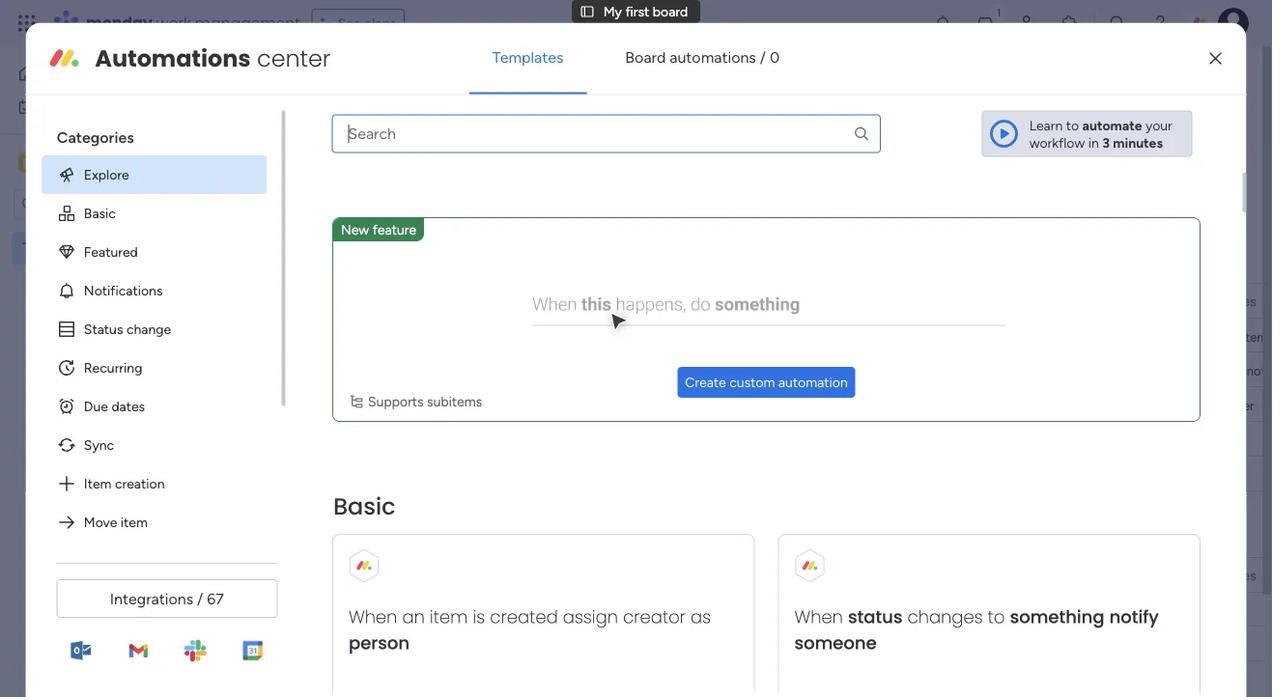 Task type: locate. For each thing, give the bounding box(es) containing it.
0 vertical spatial month
[[372, 251, 431, 276]]

1 notes field from the top
[[1215, 290, 1261, 312]]

1 vertical spatial status
[[816, 567, 855, 584]]

move
[[83, 514, 117, 531]]

something
[[1010, 605, 1104, 630]]

status inside option
[[83, 321, 123, 337]]

to inside 'when status changes   to something notify someone'
[[987, 605, 1005, 630]]

notes field for this month
[[1215, 290, 1261, 312]]

when inside 'when status changes   to something notify someone'
[[794, 605, 843, 630]]

board up board
[[653, 3, 688, 20]]

owner
[[703, 293, 743, 309]]

when for when status changes   to something notify someone
[[794, 605, 843, 630]]

0 horizontal spatial see
[[338, 15, 361, 31]]

1 horizontal spatial my first board
[[294, 65, 453, 97]]

0 vertical spatial to
[[1066, 117, 1079, 134]]

0 horizontal spatial first
[[67, 240, 91, 257]]

1 vertical spatial notes
[[1220, 567, 1257, 584]]

see inside button
[[338, 15, 361, 31]]

v2 overdue deadline image
[[907, 327, 923, 345]]

note
[[1247, 363, 1272, 379]]

1 vertical spatial /
[[197, 590, 203, 608]]

feature
[[372, 221, 416, 238]]

1 horizontal spatial basic
[[333, 490, 395, 523]]

month right next
[[376, 526, 434, 550]]

see left plans
[[338, 15, 361, 31]]

work up categories
[[64, 99, 94, 115]]

0 vertical spatial status
[[83, 321, 123, 337]]

0
[[770, 48, 780, 67]]

featured option
[[41, 233, 266, 271]]

notes for this month
[[1220, 293, 1257, 309]]

1 horizontal spatial main
[[323, 139, 352, 155]]

1 horizontal spatial to
[[1066, 117, 1079, 134]]

work
[[156, 12, 191, 34], [64, 99, 94, 115]]

0 horizontal spatial to
[[987, 605, 1005, 630]]

first up board
[[626, 3, 650, 20]]

my work
[[43, 99, 94, 115]]

0 horizontal spatial work
[[64, 99, 94, 115]]

add view image
[[487, 140, 495, 154]]

1 vertical spatial see
[[881, 103, 904, 119]]

1 horizontal spatial item
[[429, 605, 467, 630]]

automations  center image
[[49, 43, 80, 74]]

1 horizontal spatial /
[[760, 48, 766, 67]]

main for main workspace
[[44, 154, 78, 172]]

project
[[365, 397, 409, 414]]

1 notes from the top
[[1220, 293, 1257, 309]]

on
[[848, 328, 864, 344]]

0 horizontal spatial my first board
[[45, 240, 130, 257]]

notifications option
[[41, 271, 266, 310]]

item
[[120, 514, 147, 531], [429, 605, 467, 630]]

to right changes
[[987, 605, 1005, 630]]

month inside field
[[372, 251, 431, 276]]

board up project. at the top
[[383, 65, 453, 97]]

monday work management
[[86, 12, 300, 34]]

basic option
[[41, 194, 266, 233]]

nov
[[951, 328, 974, 344]]

0 vertical spatial see
[[338, 15, 361, 31]]

manage any type of project. assign owners, set timelines and keep track of where your project stands.
[[296, 104, 912, 120]]

new feature
[[340, 221, 416, 238]]

item right 'move'
[[120, 514, 147, 531]]

my first board down search in workspace field at top
[[45, 240, 130, 257]]

when up person
[[348, 605, 397, 630]]

67
[[207, 590, 224, 608]]

0 horizontal spatial item
[[120, 514, 147, 531]]

john smith image
[[1218, 8, 1249, 39]]

see more
[[881, 103, 939, 119]]

main right workspace image
[[44, 154, 78, 172]]

my first board list box
[[0, 228, 246, 526]]

0 vertical spatial first
[[626, 3, 650, 20]]

changes
[[907, 605, 983, 630]]

3 right in
[[1103, 134, 1110, 151]]

automations
[[95, 42, 251, 75]]

0 vertical spatial item
[[120, 514, 147, 531]]

status
[[83, 321, 123, 337], [816, 567, 855, 584]]

in
[[1089, 134, 1099, 151]]

creator
[[623, 605, 685, 630]]

your up minutes
[[1146, 117, 1173, 134]]

meeting note
[[1198, 363, 1272, 379]]

main inside button
[[323, 139, 352, 155]]

first up any
[[333, 65, 377, 97]]

1 vertical spatial month
[[376, 526, 434, 550]]

your
[[792, 104, 819, 120], [1146, 117, 1173, 134]]

1 vertical spatial first
[[333, 65, 377, 97]]

project
[[822, 104, 866, 120]]

see plans
[[338, 15, 396, 31]]

0 horizontal spatial main
[[44, 154, 78, 172]]

0 horizontal spatial your
[[792, 104, 819, 120]]

0 horizontal spatial status
[[83, 321, 123, 337]]

when inside when an item is created   assign creator as person
[[348, 605, 397, 630]]

explore option
[[41, 155, 266, 194]]

of
[[403, 104, 416, 120], [735, 104, 748, 120]]

1 horizontal spatial when
[[794, 605, 843, 630]]

of right type
[[403, 104, 416, 120]]

plans
[[364, 15, 396, 31]]

notes for next month
[[1220, 567, 1257, 584]]

/ left 0 at the top right of page
[[760, 48, 766, 67]]

work up automations
[[156, 12, 191, 34]]

next
[[332, 526, 371, 550]]

create
[[685, 374, 726, 391]]

0 horizontal spatial when
[[348, 605, 397, 630]]

1 vertical spatial notes field
[[1215, 565, 1261, 586]]

2 horizontal spatial my first board
[[604, 3, 688, 20]]

1 horizontal spatial of
[[735, 104, 748, 120]]

status inside field
[[816, 567, 855, 584]]

2 vertical spatial my first board
[[45, 240, 130, 257]]

2 horizontal spatial first
[[626, 3, 650, 20]]

Status field
[[811, 565, 860, 586]]

0 vertical spatial work
[[156, 12, 191, 34]]

Notes field
[[1215, 290, 1261, 312], [1215, 565, 1261, 586]]

this
[[332, 251, 368, 276]]

0 horizontal spatial of
[[403, 104, 416, 120]]

sync option
[[41, 426, 266, 464]]

help image
[[1151, 14, 1170, 33]]

item inside option
[[120, 514, 147, 531]]

item creation option
[[41, 464, 266, 503]]

basic up next
[[333, 490, 395, 523]]

/
[[760, 48, 766, 67], [197, 590, 203, 608]]

my work button
[[12, 91, 208, 122]]

2 vertical spatial first
[[67, 240, 91, 257]]

item left is
[[429, 605, 467, 630]]

when up someone
[[794, 605, 843, 630]]

see
[[338, 15, 361, 31], [881, 103, 904, 119]]

1 horizontal spatial see
[[881, 103, 904, 119]]

month inside field
[[376, 526, 434, 550]]

3 right "project" on the bottom left
[[412, 397, 420, 414]]

month down 'feature'
[[372, 251, 431, 276]]

of right track
[[735, 104, 748, 120]]

0 vertical spatial board
[[653, 3, 688, 20]]

see for see plans
[[338, 15, 361, 31]]

1 vertical spatial work
[[64, 99, 94, 115]]

to up workflow in the top right of the page
[[1066, 117, 1079, 134]]

month
[[372, 251, 431, 276], [376, 526, 434, 550]]

action items
[[1202, 329, 1272, 345]]

main inside "workspace selection" element
[[44, 154, 78, 172]]

0 horizontal spatial basic
[[83, 205, 115, 221]]

1 vertical spatial item
[[429, 605, 467, 630]]

2 notes from the top
[[1220, 567, 1257, 584]]

0 horizontal spatial board
[[95, 240, 130, 257]]

my
[[604, 3, 622, 20], [294, 65, 327, 97], [43, 99, 61, 115], [45, 240, 64, 257]]

board up notifications
[[95, 240, 130, 257]]

1 horizontal spatial your
[[1146, 117, 1173, 134]]

first down search in workspace field at top
[[67, 240, 91, 257]]

timelines
[[585, 104, 640, 120]]

when
[[348, 605, 397, 630], [794, 605, 843, 630]]

categories heading
[[41, 111, 266, 155]]

templates
[[493, 48, 564, 67]]

option
[[0, 231, 246, 235]]

1 when from the left
[[348, 605, 397, 630]]

2 vertical spatial board
[[95, 240, 130, 257]]

m
[[22, 155, 34, 171]]

1 horizontal spatial work
[[156, 12, 191, 34]]

show board description image
[[466, 71, 490, 91]]

main left "table"
[[323, 139, 352, 155]]

an
[[402, 605, 424, 630]]

workflow
[[1030, 134, 1085, 151]]

1 horizontal spatial status
[[816, 567, 855, 584]]

my first board up type
[[294, 65, 453, 97]]

None search field
[[332, 115, 881, 153]]

when status changes   to something notify someone
[[794, 605, 1158, 656]]

1 vertical spatial to
[[987, 605, 1005, 630]]

learn
[[1030, 117, 1063, 134]]

1 vertical spatial basic
[[333, 490, 395, 523]]

my first board inside list box
[[45, 240, 130, 257]]

main table
[[323, 139, 387, 155]]

move item option
[[41, 503, 266, 542]]

1 horizontal spatial board
[[383, 65, 453, 97]]

due
[[83, 398, 108, 415]]

your right where
[[792, 104, 819, 120]]

main
[[323, 139, 352, 155], [44, 154, 78, 172]]

0 vertical spatial notes
[[1220, 293, 1257, 309]]

2 horizontal spatial board
[[653, 3, 688, 20]]

0 vertical spatial /
[[760, 48, 766, 67]]

see left more
[[881, 103, 904, 119]]

notes field for next month
[[1215, 565, 1261, 586]]

/ left the 67
[[197, 590, 203, 608]]

0 vertical spatial basic
[[83, 205, 115, 221]]

1 vertical spatial board
[[383, 65, 453, 97]]

automations center
[[95, 42, 331, 75]]

my first board up board
[[604, 3, 688, 20]]

1 vertical spatial 3
[[412, 397, 420, 414]]

workspace selection element
[[18, 151, 161, 176]]

custom
[[729, 374, 775, 391]]

work inside button
[[64, 99, 94, 115]]

0 vertical spatial notes field
[[1215, 290, 1261, 312]]

2 notes field from the top
[[1215, 565, 1261, 586]]

more
[[908, 103, 939, 119]]

assign
[[469, 104, 509, 120]]

to
[[1066, 117, 1079, 134], [987, 605, 1005, 630]]

1 vertical spatial my first board
[[294, 65, 453, 97]]

monday
[[86, 12, 152, 34]]

categories list box
[[41, 111, 285, 542]]

status up "status"
[[816, 567, 855, 584]]

status up 'recurring'
[[83, 321, 123, 337]]

2 when from the left
[[794, 605, 843, 630]]

0 vertical spatial 3
[[1103, 134, 1110, 151]]

basic down explore
[[83, 205, 115, 221]]

explore
[[83, 166, 129, 183]]

board
[[653, 3, 688, 20], [383, 65, 453, 97], [95, 240, 130, 257]]

automate
[[1083, 117, 1142, 134]]

automate
[[1110, 139, 1170, 155]]



Task type: describe. For each thing, give the bounding box(es) containing it.
home
[[44, 65, 81, 82]]

creation
[[114, 476, 164, 492]]

status for status change
[[83, 321, 123, 337]]

notifications image
[[933, 14, 953, 33]]

integrations / 67
[[110, 590, 224, 608]]

my inside list box
[[45, 240, 64, 257]]

subitems
[[426, 393, 482, 410]]

created
[[489, 605, 558, 630]]

move item
[[83, 514, 147, 531]]

search image
[[853, 125, 870, 143]]

see more link
[[879, 101, 941, 121]]

stands.
[[870, 104, 912, 120]]

item
[[83, 476, 111, 492]]

board
[[625, 48, 666, 67]]

person
[[348, 631, 409, 656]]

status for status
[[816, 567, 855, 584]]

center
[[257, 42, 331, 75]]

table
[[355, 139, 387, 155]]

1 horizontal spatial first
[[333, 65, 377, 97]]

This month field
[[328, 251, 436, 276]]

kanban button
[[401, 131, 475, 162]]

select product image
[[17, 14, 37, 33]]

0 horizontal spatial 3
[[412, 397, 420, 414]]

nov 16
[[951, 328, 990, 344]]

categories
[[56, 128, 134, 146]]

project 3
[[365, 397, 420, 414]]

keep
[[669, 104, 698, 120]]

item creation
[[83, 476, 164, 492]]

management
[[195, 12, 300, 34]]

work for monday
[[156, 12, 191, 34]]

minutes
[[1113, 134, 1163, 151]]

items
[[1243, 329, 1272, 345]]

board automations / 0 button
[[602, 34, 803, 81]]

first inside my first board list box
[[67, 240, 91, 257]]

featured
[[83, 244, 138, 260]]

where
[[751, 104, 789, 120]]

search everything image
[[1108, 14, 1127, 33]]

16
[[978, 328, 990, 344]]

main workspace
[[44, 154, 158, 172]]

when for when an item is created   assign creator as person
[[348, 605, 397, 630]]

action
[[1202, 329, 1240, 345]]

track
[[701, 104, 732, 120]]

workspace
[[82, 154, 158, 172]]

due dates
[[83, 398, 145, 415]]

project.
[[419, 104, 466, 120]]

your inside your workflow in
[[1146, 117, 1173, 134]]

templates button
[[469, 34, 587, 81]]

automation
[[778, 374, 847, 391]]

month for next month
[[376, 526, 434, 550]]

0 vertical spatial my first board
[[604, 3, 688, 20]]

supports
[[367, 393, 423, 410]]

kanban
[[416, 139, 461, 155]]

0 horizontal spatial /
[[197, 590, 203, 608]]

3 minutes
[[1103, 134, 1163, 151]]

integrations / 67 button
[[56, 580, 278, 618]]

status
[[848, 605, 902, 630]]

see plans button
[[312, 9, 405, 38]]

work for my
[[64, 99, 94, 115]]

working on it
[[795, 328, 875, 344]]

invite members image
[[1018, 14, 1038, 33]]

Search for a column type search field
[[332, 115, 881, 153]]

my inside button
[[43, 99, 61, 115]]

other
[[1222, 398, 1254, 414]]

automations
[[670, 48, 756, 67]]

manage
[[296, 104, 344, 120]]

as
[[690, 605, 711, 630]]

main for main table
[[323, 139, 352, 155]]

Next month field
[[328, 526, 439, 551]]

next month
[[332, 526, 434, 550]]

integrations
[[110, 590, 193, 608]]

working
[[795, 328, 845, 344]]

Owner field
[[698, 290, 748, 312]]

My first board field
[[289, 65, 458, 97]]

month for this month
[[372, 251, 431, 276]]

owners,
[[513, 104, 560, 120]]

someone
[[794, 631, 876, 656]]

supports subitems
[[367, 393, 482, 410]]

done
[[819, 362, 851, 378]]

recurring option
[[41, 348, 266, 387]]

main table button
[[293, 131, 401, 162]]

1 image
[[990, 1, 1008, 23]]

status change option
[[41, 310, 266, 348]]

inbox image
[[976, 14, 995, 33]]

new
[[340, 221, 369, 238]]

board inside list box
[[95, 240, 130, 257]]

assign
[[562, 605, 618, 630]]

create custom automation button
[[677, 367, 855, 398]]

item inside when an item is created   assign creator as person
[[429, 605, 467, 630]]

this month
[[332, 251, 431, 276]]

create custom automation
[[685, 374, 847, 391]]

2 of from the left
[[735, 104, 748, 120]]

it
[[867, 328, 875, 344]]

set
[[563, 104, 582, 120]]

sync
[[83, 437, 114, 453]]

Search in workspace field
[[41, 193, 161, 215]]

notifications
[[83, 282, 162, 299]]

status change
[[83, 321, 171, 337]]

change
[[126, 321, 171, 337]]

basic inside option
[[83, 205, 115, 221]]

is
[[472, 605, 485, 630]]

workspace image
[[18, 152, 38, 173]]

and
[[643, 104, 665, 120]]

add to favorites image
[[499, 71, 519, 90]]

1 horizontal spatial 3
[[1103, 134, 1110, 151]]

apps image
[[1061, 14, 1080, 33]]

1 of from the left
[[403, 104, 416, 120]]

your workflow in
[[1030, 117, 1173, 151]]

type
[[372, 104, 399, 120]]

autopilot image
[[1085, 134, 1102, 158]]

due dates option
[[41, 387, 266, 426]]

dates
[[111, 398, 145, 415]]

stuck
[[818, 397, 853, 413]]

see for see more
[[881, 103, 904, 119]]



Task type: vqa. For each thing, say whether or not it's contained in the screenshot.
option
yes



